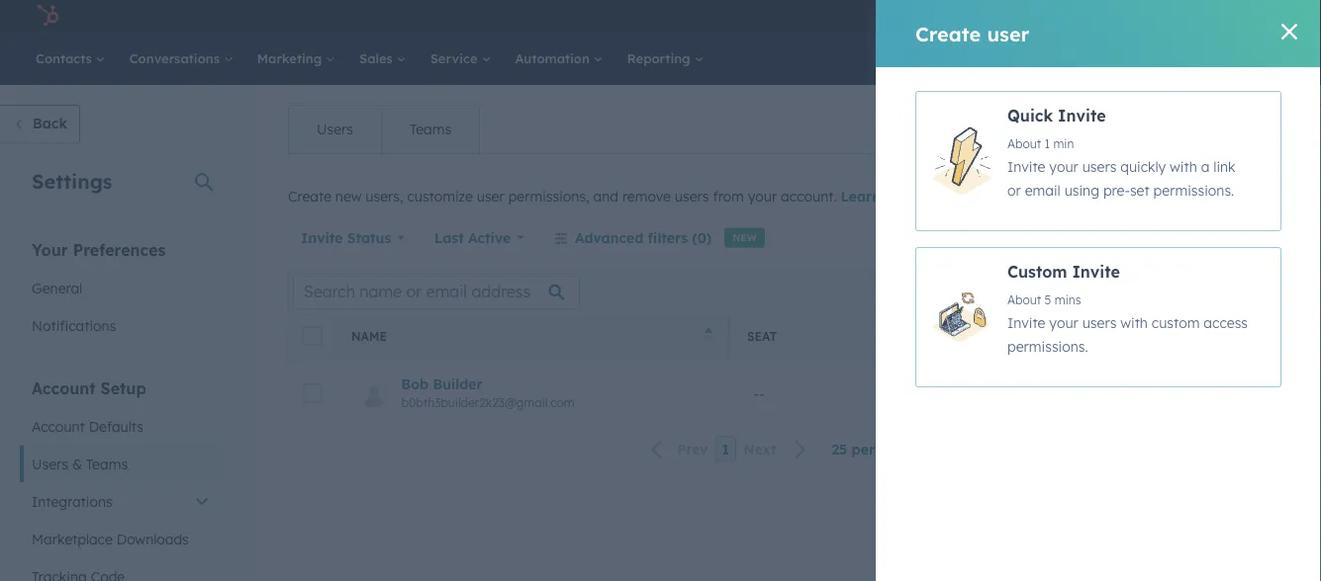 Task type: locate. For each thing, give the bounding box(es) containing it.
1 vertical spatial with
[[1120, 315, 1148, 332]]

learn more about user permissions link
[[841, 187, 1112, 210]]

1 vertical spatial teams
[[86, 456, 128, 473]]

about
[[1007, 137, 1041, 151], [1007, 293, 1041, 308]]

account up &
[[32, 418, 85, 435]]

create user
[[915, 21, 1029, 46], [1189, 229, 1268, 246]]

1 horizontal spatial with
[[1170, 158, 1197, 176]]

filters
[[648, 229, 688, 246]]

1 vertical spatial permissions.
[[1007, 338, 1088, 356]]

create user down link
[[1189, 229, 1268, 246]]

2 vertical spatial create
[[1189, 229, 1234, 246]]

user up access on the bottom right
[[1238, 229, 1268, 246]]

last active
[[434, 229, 511, 246]]

last active button
[[433, 218, 525, 258]]

invite up 'or'
[[1007, 158, 1045, 176]]

with
[[1170, 158, 1197, 176], [1120, 315, 1148, 332]]

apple button
[[1197, 0, 1295, 32]]

2 vertical spatial your
[[1049, 315, 1078, 332]]

setup
[[100, 379, 146, 398]]

with left custom
[[1120, 315, 1148, 332]]

create left 'upgrade' icon
[[915, 21, 981, 46]]

teams up the customize
[[410, 121, 451, 138]]

per
[[852, 441, 875, 458]]

users for users & teams
[[32, 456, 68, 473]]

back
[[33, 115, 67, 132]]

0 vertical spatial your
[[1049, 158, 1078, 176]]

1 horizontal spatial teams
[[410, 121, 451, 138]]

1 vertical spatial create
[[288, 188, 331, 205]]

0 vertical spatial about
[[1007, 137, 1041, 151]]

users inside about 5 mins invite your users with custom access permissions.
[[1082, 315, 1117, 332]]

marketplaces button
[[1048, 0, 1089, 32]]

1 about from the top
[[1007, 137, 1041, 151]]

create user inside button
[[1189, 229, 1268, 246]]

1 inside about 1 min invite your users quickly with a link or email using pre-set permissions.
[[1045, 137, 1050, 151]]

upgrade image
[[1023, 8, 1040, 26]]

users
[[317, 121, 353, 138], [32, 456, 68, 473]]

users
[[1082, 158, 1117, 176], [675, 188, 709, 205], [1103, 229, 1139, 246], [1082, 315, 1117, 332]]

1 vertical spatial account
[[32, 418, 85, 435]]

1 horizontal spatial users
[[317, 121, 353, 138]]

integrations button
[[20, 483, 222, 521]]

Search HubSpot search field
[[1043, 42, 1285, 75]]

2 - from the left
[[759, 385, 764, 402]]

0 vertical spatial permissions.
[[1153, 182, 1234, 199]]

notifications link
[[20, 307, 222, 345]]

2 about from the top
[[1007, 293, 1041, 308]]

export users button
[[1018, 218, 1152, 258]]

a
[[1201, 158, 1210, 176]]

quick invite
[[1007, 106, 1106, 126]]

mins
[[1055, 293, 1081, 308]]

users up new
[[317, 121, 353, 138]]

settings
[[32, 169, 112, 193]]

general link
[[20, 270, 222, 307]]

create
[[915, 21, 981, 46], [288, 188, 331, 205], [1189, 229, 1234, 246]]

invite status button
[[300, 218, 406, 258]]

2 account from the top
[[32, 418, 85, 435]]

0 horizontal spatial create user
[[915, 21, 1029, 46]]

permissions. down 5
[[1007, 338, 1088, 356]]

0 horizontal spatial users
[[32, 456, 68, 473]]

apple menu
[[1017, 0, 1297, 32]]

your down min
[[1049, 158, 1078, 176]]

next
[[743, 441, 776, 458]]

about down quick
[[1007, 137, 1041, 151]]

pagination navigation
[[639, 437, 819, 463]]

account
[[32, 379, 96, 398], [32, 418, 85, 435]]

account defaults
[[32, 418, 143, 435]]

2 horizontal spatial create
[[1189, 229, 1234, 246]]

users left &
[[32, 456, 68, 473]]

navigation
[[288, 105, 480, 154]]

about 1 min invite your users quickly with a link or email using pre-set permissions.
[[1007, 137, 1236, 199]]

0 vertical spatial 1
[[1045, 137, 1050, 151]]

-
[[754, 385, 759, 402], [759, 385, 764, 402]]

using
[[1064, 182, 1099, 199]]

1 left min
[[1045, 137, 1050, 151]]

0 vertical spatial teams
[[410, 121, 451, 138]]

export users
[[1052, 229, 1139, 246]]

permissions. down a at the right of the page
[[1153, 182, 1234, 199]]

about left 5
[[1007, 293, 1041, 308]]

user inside button
[[1238, 229, 1268, 246]]

next button
[[736, 437, 819, 463]]

custom
[[1152, 315, 1200, 332]]

status
[[347, 229, 391, 246]]

your down 'mins'
[[1049, 315, 1078, 332]]

25 per page button
[[819, 430, 941, 470]]

invite inside about 5 mins invite your users with custom access permissions.
[[1007, 315, 1045, 332]]

0 vertical spatial with
[[1170, 158, 1197, 176]]

link
[[1213, 158, 1236, 176]]

None checkbox
[[915, 91, 1281, 232], [915, 247, 1281, 388], [915, 91, 1281, 232], [915, 247, 1281, 388]]

user
[[987, 21, 1029, 46], [477, 188, 504, 205], [970, 188, 1000, 205], [1238, 229, 1268, 246]]

general
[[32, 280, 82, 297]]

last
[[434, 229, 464, 246]]

pre-
[[1103, 182, 1130, 199]]

users inside users & teams link
[[32, 456, 68, 473]]

user left marketplaces icon
[[987, 21, 1029, 46]]

users up pre-
[[1082, 158, 1117, 176]]

hubspot image
[[36, 4, 59, 28]]

1 - from the left
[[754, 385, 759, 402]]

0 horizontal spatial teams
[[86, 456, 128, 473]]

users down custom invite on the right top of the page
[[1082, 315, 1117, 332]]

integrations
[[32, 493, 113, 511]]

user up active
[[477, 188, 504, 205]]

0 vertical spatial create
[[915, 21, 981, 46]]

1 vertical spatial about
[[1007, 293, 1041, 308]]

your
[[32, 240, 68, 260]]

set
[[1130, 182, 1150, 199]]

create down a at the right of the page
[[1189, 229, 1234, 246]]

invite left status
[[301, 229, 343, 246]]

1 vertical spatial 1
[[722, 441, 729, 458]]

help image
[[1101, 9, 1119, 27]]

export
[[1052, 229, 1099, 246]]

0 horizontal spatial 1
[[722, 441, 729, 458]]

1 vertical spatial create user
[[1189, 229, 1268, 246]]

search button
[[1270, 42, 1303, 75]]

create left new
[[288, 188, 331, 205]]

quick
[[1007, 106, 1053, 126]]

teams right &
[[86, 456, 128, 473]]

your right from
[[748, 188, 777, 205]]

permissions.
[[1153, 182, 1234, 199], [1007, 338, 1088, 356]]

create user left marketplaces icon
[[915, 21, 1029, 46]]

with left a at the right of the page
[[1170, 158, 1197, 176]]

about 5 mins invite your users with custom access permissions.
[[1007, 293, 1248, 356]]

access
[[1044, 329, 1091, 343]]

invite down 5
[[1007, 315, 1045, 332]]

account up account defaults at left bottom
[[32, 379, 96, 398]]

1 right prev
[[722, 441, 729, 458]]

create inside button
[[1189, 229, 1234, 246]]

b0bth3builder2k23@gmail.com
[[401, 395, 575, 410]]

your inside about 5 mins invite your users with custom access permissions.
[[1049, 315, 1078, 332]]

bob builder link
[[401, 376, 709, 393]]

about for quick invite
[[1007, 137, 1041, 151]]

bob builder image
[[1209, 7, 1227, 25]]

1 account from the top
[[32, 379, 96, 398]]

1 horizontal spatial permissions.
[[1153, 182, 1234, 199]]

0 horizontal spatial with
[[1120, 315, 1148, 332]]

1 vertical spatial users
[[32, 456, 68, 473]]

your inside about 1 min invite your users quickly with a link or email using pre-set permissions.
[[1049, 158, 1078, 176]]

remove
[[622, 188, 671, 205]]

or
[[1007, 182, 1021, 199]]

from
[[713, 188, 744, 205]]

with inside about 5 mins invite your users with custom access permissions.
[[1120, 315, 1148, 332]]

users inside users link
[[317, 121, 353, 138]]

about inside about 1 min invite your users quickly with a link or email using pre-set permissions.
[[1007, 137, 1041, 151]]

hubspot link
[[24, 4, 74, 28]]

invite inside 'popup button'
[[301, 229, 343, 246]]

link opens in a new window image
[[1094, 187, 1108, 210]]

about inside about 5 mins invite your users with custom access permissions.
[[1007, 293, 1041, 308]]

new
[[732, 232, 757, 244]]

1 horizontal spatial create user
[[1189, 229, 1268, 246]]

0 horizontal spatial permissions.
[[1007, 338, 1088, 356]]

0 vertical spatial account
[[32, 379, 96, 398]]

learn
[[841, 188, 881, 205]]

0 vertical spatial users
[[317, 121, 353, 138]]

permissions. inside about 5 mins invite your users with custom access permissions.
[[1007, 338, 1088, 356]]

users down link opens in a new window image
[[1103, 229, 1139, 246]]

1 horizontal spatial 1
[[1045, 137, 1050, 151]]

super
[[1050, 385, 1088, 402]]

permissions,
[[508, 188, 589, 205]]

users left from
[[675, 188, 709, 205]]

about for custom invite
[[1007, 293, 1041, 308]]

notifications
[[32, 317, 116, 334]]



Task type: vqa. For each thing, say whether or not it's contained in the screenshot.
the middle 'create'
yes



Task type: describe. For each thing, give the bounding box(es) containing it.
&
[[72, 456, 82, 473]]

create user button
[[1164, 218, 1292, 258]]

account setup
[[32, 379, 146, 398]]

1 vertical spatial your
[[748, 188, 777, 205]]

invite status
[[301, 229, 391, 246]]

apple
[[1231, 7, 1266, 24]]

about
[[925, 188, 966, 205]]

teams inside account setup element
[[86, 456, 128, 473]]

settings image
[[1134, 8, 1152, 26]]

(0)
[[692, 229, 712, 246]]

with inside about 1 min invite your users quickly with a link or email using pre-set permissions.
[[1170, 158, 1197, 176]]

your preferences
[[32, 240, 166, 260]]

bob builder b0bth3builder2k23@gmail.com
[[401, 376, 575, 410]]

5
[[1045, 293, 1051, 308]]

advanced filters (0)
[[575, 229, 712, 246]]

prev button
[[639, 437, 715, 463]]

navigation containing users
[[288, 105, 480, 154]]

email
[[1025, 182, 1061, 199]]

marketplace downloads link
[[20, 521, 222, 559]]

seat
[[747, 329, 777, 343]]

active
[[468, 229, 511, 246]]

quickly
[[1120, 158, 1166, 176]]

25 per page
[[832, 441, 914, 458]]

back link
[[0, 105, 80, 144]]

preferences
[[73, 240, 166, 260]]

1 horizontal spatial create
[[915, 21, 981, 46]]

0 horizontal spatial create
[[288, 188, 331, 205]]

and
[[593, 188, 618, 205]]

marketplace
[[32, 531, 113, 548]]

prev
[[677, 441, 708, 458]]

advanced
[[575, 229, 643, 246]]

account setup element
[[20, 378, 222, 582]]

account for account defaults
[[32, 418, 85, 435]]

upgrade link
[[1019, 5, 1044, 26]]

users link
[[289, 106, 381, 153]]

account for account setup
[[32, 379, 96, 398]]

admin
[[1092, 385, 1134, 402]]

users for users
[[317, 121, 353, 138]]

ascending sort. press to sort descending. element
[[705, 328, 712, 344]]

name
[[351, 329, 387, 343]]

link opens in a new window image
[[1094, 191, 1108, 205]]

users & teams link
[[20, 446, 222, 483]]

customize
[[407, 188, 473, 205]]

ascending sort. press to sort descending. image
[[705, 328, 712, 341]]

more
[[885, 188, 921, 205]]

0 vertical spatial create user
[[915, 21, 1029, 46]]

press to sort. image
[[1002, 328, 1010, 341]]

users,
[[365, 188, 403, 205]]

invite down export users at the top of page
[[1072, 262, 1120, 282]]

1 inside button
[[722, 441, 729, 458]]

user left 'or'
[[970, 188, 1000, 205]]

25
[[832, 441, 847, 458]]

--
[[754, 385, 764, 402]]

press to sort. element
[[1002, 328, 1010, 344]]

1 button
[[715, 437, 736, 463]]

help button
[[1093, 0, 1127, 32]]

defaults
[[89, 418, 143, 435]]

super admin
[[1050, 385, 1134, 402]]

min
[[1053, 137, 1074, 151]]

close image
[[1281, 24, 1297, 40]]

account defaults link
[[20, 408, 222, 446]]

your preferences element
[[20, 239, 222, 345]]

settings link
[[1131, 5, 1156, 26]]

custom
[[1007, 262, 1067, 282]]

custom invite
[[1007, 262, 1120, 282]]

notifications image
[[1168, 9, 1185, 27]]

permissions. inside about 1 min invite your users quickly with a link or email using pre-set permissions.
[[1153, 182, 1234, 199]]

your for quick
[[1049, 158, 1078, 176]]

builder
[[433, 376, 482, 393]]

advanced filters (0) button
[[541, 218, 724, 258]]

notifications button
[[1160, 0, 1193, 32]]

users & teams
[[32, 456, 128, 473]]

invite inside about 1 min invite your users quickly with a link or email using pre-set permissions.
[[1007, 158, 1045, 176]]

users inside button
[[1103, 229, 1139, 246]]

create new users, customize user permissions, and remove users from your account.
[[288, 188, 841, 205]]

Search name or email address search field
[[293, 274, 580, 310]]

search image
[[1279, 51, 1293, 65]]

downloads
[[117, 531, 189, 548]]

page
[[879, 441, 914, 458]]

access
[[1204, 315, 1248, 332]]

users inside about 1 min invite your users quickly with a link or email using pre-set permissions.
[[1082, 158, 1117, 176]]

marketplace downloads
[[32, 531, 189, 548]]

permissions
[[1004, 188, 1087, 205]]

new
[[335, 188, 362, 205]]

learn more about user permissions
[[841, 188, 1091, 205]]

invite up min
[[1058, 106, 1106, 126]]

your for custom
[[1049, 315, 1078, 332]]

marketplaces image
[[1060, 9, 1078, 27]]

bob
[[401, 376, 429, 393]]

account.
[[781, 188, 837, 205]]



